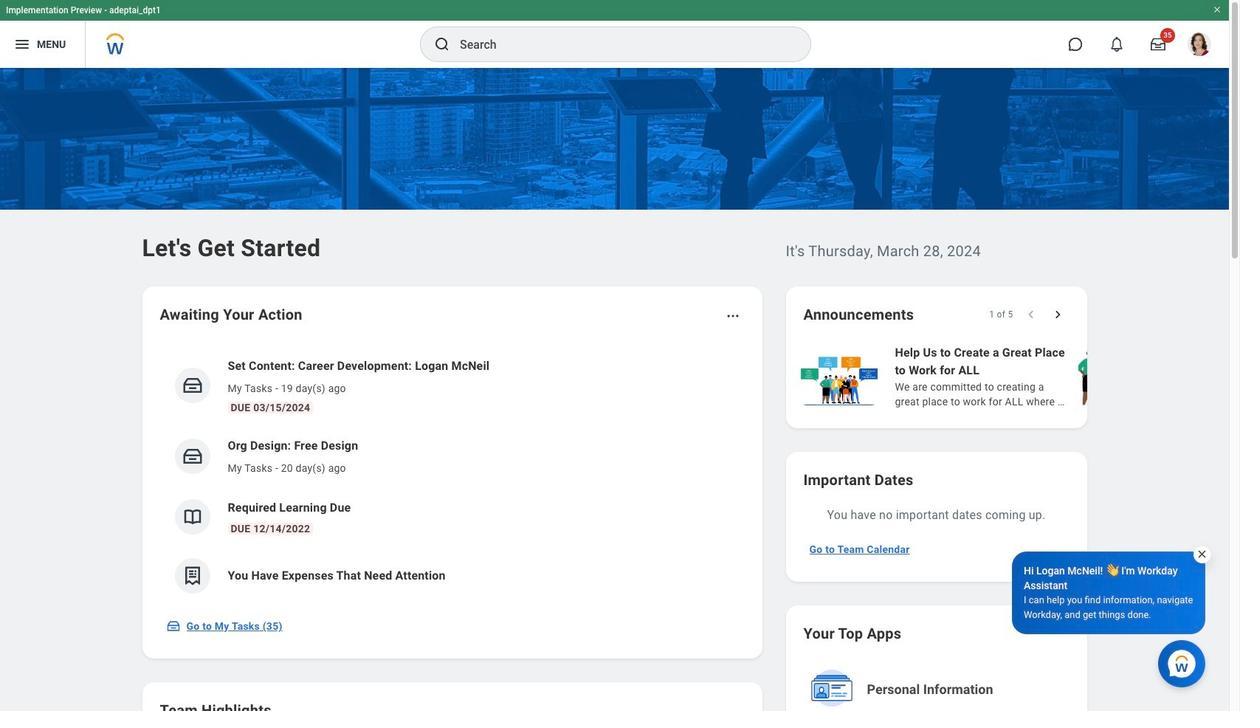 Task type: vqa. For each thing, say whether or not it's contained in the screenshot.
arrow left Image
no



Task type: describe. For each thing, give the bounding box(es) containing it.
0 horizontal spatial inbox image
[[166, 619, 181, 634]]

dashboard expenses image
[[181, 565, 204, 587]]

book open image
[[181, 506, 204, 528]]

notifications large image
[[1110, 37, 1125, 52]]

chevron right small image
[[1051, 307, 1066, 322]]

related actions image
[[726, 309, 741, 324]]

Search Workday  search field
[[460, 28, 781, 61]]

1 horizontal spatial list
[[798, 343, 1241, 411]]

0 horizontal spatial list
[[160, 346, 745, 606]]

profile logan mcneil image
[[1189, 33, 1212, 59]]



Task type: locate. For each thing, give the bounding box(es) containing it.
justify image
[[13, 35, 31, 53]]

list
[[798, 343, 1241, 411], [160, 346, 745, 606]]

status
[[990, 309, 1014, 321]]

close environment banner image
[[1214, 5, 1222, 14]]

x image
[[1197, 549, 1208, 560]]

inbox image
[[181, 375, 204, 397]]

inbox image
[[181, 445, 204, 468], [166, 619, 181, 634]]

main content
[[0, 68, 1241, 711]]

inbox large image
[[1152, 37, 1166, 52]]

1 horizontal spatial inbox image
[[181, 445, 204, 468]]

search image
[[434, 35, 451, 53]]

chevron left small image
[[1024, 307, 1039, 322]]

0 vertical spatial inbox image
[[181, 445, 204, 468]]

1 vertical spatial inbox image
[[166, 619, 181, 634]]

banner
[[0, 0, 1230, 68]]



